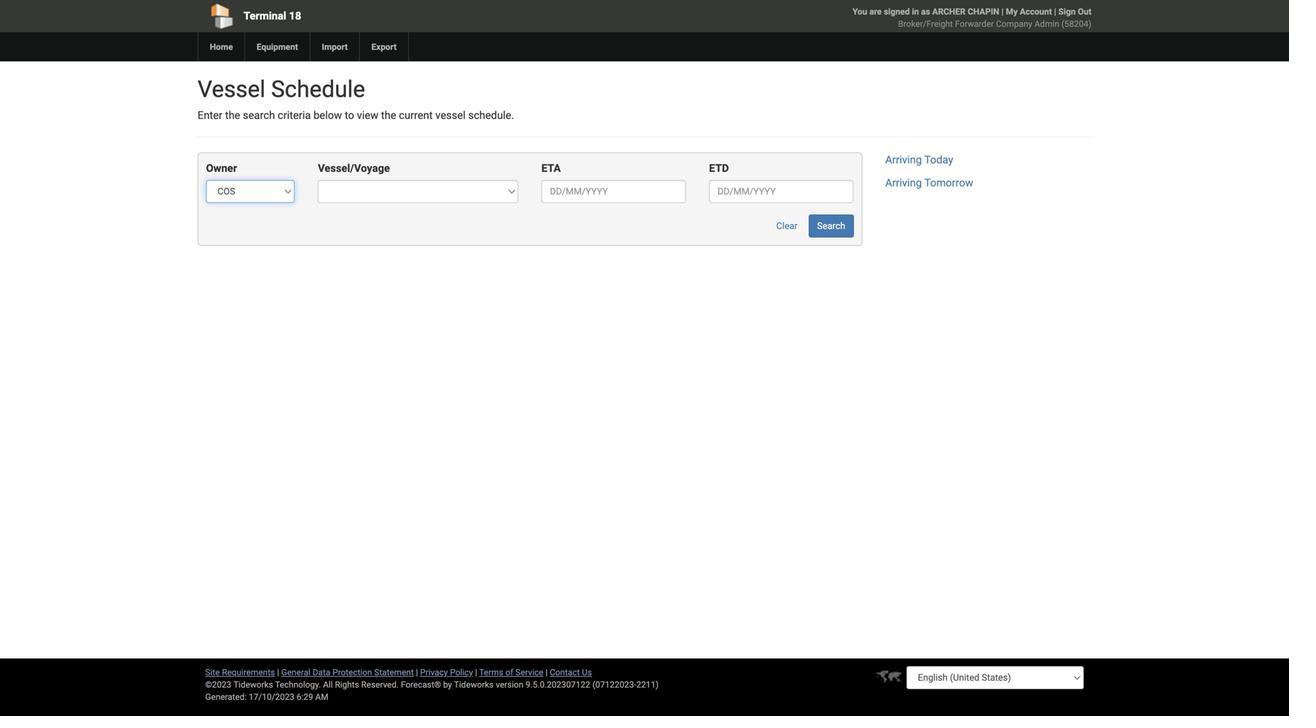 Task type: locate. For each thing, give the bounding box(es) containing it.
policy
[[450, 667, 473, 677]]

search
[[817, 221, 846, 231]]

1 arriving from the top
[[886, 153, 922, 166]]

eta
[[542, 162, 561, 175]]

1 horizontal spatial the
[[381, 109, 396, 122]]

today
[[925, 153, 954, 166]]

arriving today
[[886, 153, 954, 166]]

the right enter
[[225, 109, 240, 122]]

the right 'view'
[[381, 109, 396, 122]]

account
[[1020, 7, 1052, 17]]

| up forecast®
[[416, 667, 418, 677]]

schedule.
[[468, 109, 514, 122]]

to
[[345, 109, 354, 122]]

the
[[225, 109, 240, 122], [381, 109, 396, 122]]

etd
[[709, 162, 729, 175]]

technology.
[[275, 680, 321, 690]]

data
[[313, 667, 331, 677]]

import
[[322, 42, 348, 52]]

(58204)
[[1062, 19, 1092, 29]]

sign
[[1059, 7, 1076, 17]]

9.5.0.202307122
[[526, 680, 591, 690]]

broker/freight
[[898, 19, 953, 29]]

home
[[210, 42, 233, 52]]

arriving down arriving today
[[886, 176, 922, 189]]

us
[[582, 667, 592, 677]]

ETD text field
[[709, 180, 854, 203]]

18
[[289, 10, 301, 22]]

|
[[1002, 7, 1004, 17], [1054, 7, 1057, 17], [277, 667, 279, 677], [416, 667, 418, 677], [475, 667, 477, 677], [546, 667, 548, 677]]

rights
[[335, 680, 359, 690]]

are
[[870, 7, 882, 17]]

equipment link
[[244, 32, 310, 61]]

archer
[[933, 7, 966, 17]]

| left sign
[[1054, 7, 1057, 17]]

terms of service link
[[479, 667, 544, 677]]

| left my
[[1002, 7, 1004, 17]]

out
[[1078, 7, 1092, 17]]

0 horizontal spatial the
[[225, 109, 240, 122]]

home link
[[198, 32, 244, 61]]

statement
[[374, 667, 414, 677]]

terminal 18 link
[[198, 0, 557, 32]]

signed
[[884, 7, 910, 17]]

site
[[205, 667, 220, 677]]

service
[[516, 667, 544, 677]]

terminal 18
[[244, 10, 301, 22]]

terms
[[479, 667, 504, 677]]

you
[[853, 7, 868, 17]]

arriving for arriving tomorrow
[[886, 176, 922, 189]]

vessel/voyage
[[318, 162, 390, 175]]

arriving today link
[[886, 153, 954, 166]]

arriving for arriving today
[[886, 153, 922, 166]]

2 arriving from the top
[[886, 176, 922, 189]]

0 vertical spatial arriving
[[886, 153, 922, 166]]

search button
[[809, 214, 854, 237]]

version
[[496, 680, 524, 690]]

1 vertical spatial arriving
[[886, 176, 922, 189]]

general
[[281, 667, 311, 677]]

enter
[[198, 109, 223, 122]]

of
[[506, 667, 514, 677]]

schedule
[[271, 76, 365, 103]]

vessel schedule enter the search criteria below to view the current vessel schedule.
[[198, 76, 514, 122]]

all
[[323, 680, 333, 690]]

arriving up arriving tomorrow
[[886, 153, 922, 166]]

| up 9.5.0.202307122
[[546, 667, 548, 677]]

arriving
[[886, 153, 922, 166], [886, 176, 922, 189]]



Task type: describe. For each thing, give the bounding box(es) containing it.
terminal
[[244, 10, 286, 22]]

| up tideworks
[[475, 667, 477, 677]]

clear button
[[768, 214, 806, 237]]

my account link
[[1006, 7, 1052, 17]]

17/10/2023
[[249, 692, 295, 702]]

site requirements link
[[205, 667, 275, 677]]

vessel
[[436, 109, 466, 122]]

search
[[243, 109, 275, 122]]

tideworks
[[454, 680, 494, 690]]

import link
[[310, 32, 359, 61]]

(07122023-
[[593, 680, 637, 690]]

generated:
[[205, 692, 247, 702]]

tomorrow
[[925, 176, 974, 189]]

below
[[314, 109, 342, 122]]

sign out link
[[1059, 7, 1092, 17]]

general data protection statement link
[[281, 667, 414, 677]]

privacy
[[420, 667, 448, 677]]

export link
[[359, 32, 408, 61]]

contact
[[550, 667, 580, 677]]

criteria
[[278, 109, 311, 122]]

arriving tomorrow
[[886, 176, 974, 189]]

admin
[[1035, 19, 1060, 29]]

2 the from the left
[[381, 109, 396, 122]]

site requirements | general data protection statement | privacy policy | terms of service | contact us ©2023 tideworks technology. all rights reserved. forecast® by tideworks version 9.5.0.202307122 (07122023-2211) generated: 17/10/2023 6:29 am
[[205, 667, 659, 702]]

am
[[315, 692, 329, 702]]

owner
[[206, 162, 237, 175]]

by
[[443, 680, 452, 690]]

6:29
[[297, 692, 313, 702]]

in
[[912, 7, 919, 17]]

ETA text field
[[542, 180, 686, 203]]

requirements
[[222, 667, 275, 677]]

vessel
[[198, 76, 266, 103]]

equipment
[[257, 42, 298, 52]]

my
[[1006, 7, 1018, 17]]

contact us link
[[550, 667, 592, 677]]

chapin
[[968, 7, 1000, 17]]

as
[[921, 7, 930, 17]]

| left general
[[277, 667, 279, 677]]

2211)
[[637, 680, 659, 690]]

export
[[372, 42, 397, 52]]

current
[[399, 109, 433, 122]]

©2023 tideworks
[[205, 680, 273, 690]]

arriving tomorrow link
[[886, 176, 974, 189]]

forwarder
[[955, 19, 994, 29]]

privacy policy link
[[420, 667, 473, 677]]

protection
[[333, 667, 372, 677]]

1 the from the left
[[225, 109, 240, 122]]

you are signed in as archer chapin | my account | sign out broker/freight forwarder company admin (58204)
[[853, 7, 1092, 29]]

view
[[357, 109, 379, 122]]

reserved.
[[361, 680, 399, 690]]

company
[[996, 19, 1033, 29]]

forecast®
[[401, 680, 441, 690]]

clear
[[777, 221, 798, 231]]



Task type: vqa. For each thing, say whether or not it's contained in the screenshot.
My Account link
yes



